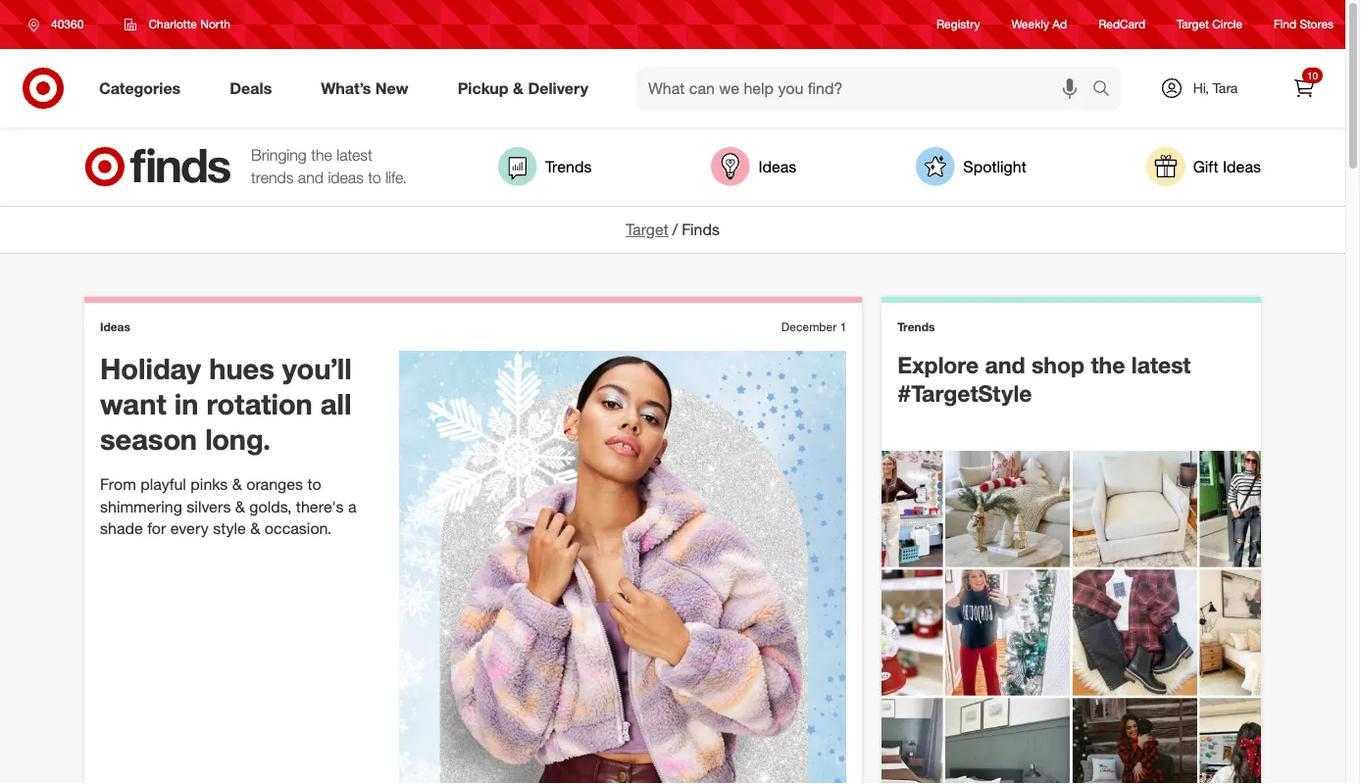 Task type: vqa. For each thing, say whether or not it's contained in the screenshot.
Long.
yes



Task type: locate. For each thing, give the bounding box(es) containing it.
gift ideas link
[[1146, 147, 1261, 186]]

0 horizontal spatial to
[[307, 474, 321, 494]]

1 vertical spatial and
[[985, 351, 1025, 379]]

for
[[147, 519, 166, 539]]

holiday hues you'll want in rotation all season long. image
[[399, 351, 847, 784]]

0 horizontal spatial latest
[[337, 145, 372, 165]]

1 horizontal spatial the
[[1091, 351, 1125, 379]]

categories
[[99, 78, 181, 98]]

style
[[213, 519, 246, 539]]

0 horizontal spatial and
[[298, 168, 324, 187]]

to
[[368, 168, 381, 187], [307, 474, 321, 494]]

from playful pinks & oranges to shimmering silvers & golds, there's a shade for every style & occasion.
[[100, 474, 357, 539]]

search
[[1084, 80, 1131, 100]]

10 link
[[1283, 67, 1326, 110]]

1 horizontal spatial trends
[[898, 320, 935, 334]]

0 vertical spatial and
[[298, 168, 324, 187]]

north
[[200, 17, 230, 31]]

shade
[[100, 519, 143, 539]]

0 horizontal spatial trends
[[545, 156, 592, 176]]

to inside from playful pinks & oranges to shimmering silvers & golds, there's a shade for every style & occasion.
[[307, 474, 321, 494]]

ideas
[[758, 156, 797, 176], [1223, 156, 1261, 176], [100, 320, 130, 334]]

to left life.
[[368, 168, 381, 187]]

1 horizontal spatial ideas
[[758, 156, 797, 176]]

1 horizontal spatial latest
[[1132, 351, 1191, 379]]

registry
[[937, 17, 980, 32]]

the right shop at the top
[[1091, 351, 1125, 379]]

december 1
[[781, 320, 847, 334]]

1 vertical spatial the
[[1091, 351, 1125, 379]]

and inside bringing the latest trends and ideas to life.
[[298, 168, 324, 187]]

to up there's
[[307, 474, 321, 494]]

explore
[[898, 351, 979, 379]]

pickup & delivery link
[[441, 67, 613, 110]]

What can we help you find? suggestions appear below search field
[[637, 67, 1097, 110]]

hi, tara
[[1193, 79, 1238, 96]]

find stores
[[1274, 17, 1334, 32]]

0 vertical spatial the
[[311, 145, 332, 165]]

&
[[513, 78, 524, 98], [232, 474, 242, 494], [235, 497, 245, 516], [250, 519, 260, 539]]

want
[[100, 387, 166, 422]]

pickup
[[458, 78, 509, 98]]

1 vertical spatial target
[[626, 220, 669, 239]]

trends
[[545, 156, 592, 176], [898, 320, 935, 334]]

0 vertical spatial to
[[368, 168, 381, 187]]

trends link
[[498, 147, 592, 186]]

what's new
[[321, 78, 409, 98]]

to inside bringing the latest trends and ideas to life.
[[368, 168, 381, 187]]

40360
[[51, 17, 84, 31]]

target circle link
[[1177, 16, 1243, 33]]

1 horizontal spatial to
[[368, 168, 381, 187]]

holiday hues you'll want in rotation all season long.
[[100, 351, 352, 457]]

shimmering
[[100, 497, 182, 516]]

categories link
[[82, 67, 205, 110]]

target left /
[[626, 220, 669, 239]]

the up ideas
[[311, 145, 332, 165]]

1 vertical spatial latest
[[1132, 351, 1191, 379]]

and left ideas
[[298, 168, 324, 187]]

1 horizontal spatial and
[[985, 351, 1025, 379]]

all
[[320, 387, 352, 422]]

finds
[[682, 220, 720, 239]]

and up #targetstyle
[[985, 351, 1025, 379]]

tara
[[1213, 79, 1238, 96]]

trends down delivery on the top left of the page
[[545, 156, 592, 176]]

& right pinks
[[232, 474, 242, 494]]

0 vertical spatial latest
[[337, 145, 372, 165]]

delivery
[[528, 78, 588, 98]]

charlotte north
[[148, 17, 230, 31]]

1
[[840, 320, 847, 334]]

target
[[1177, 17, 1209, 32], [626, 220, 669, 239]]

target inside 'link'
[[1177, 17, 1209, 32]]

1 horizontal spatial target
[[1177, 17, 1209, 32]]

trends up explore
[[898, 320, 935, 334]]

& up "style"
[[235, 497, 245, 516]]

stores
[[1300, 17, 1334, 32]]

& right pickup
[[513, 78, 524, 98]]

redcard
[[1099, 17, 1145, 32]]

1 vertical spatial to
[[307, 474, 321, 494]]

and inside explore and shop the latest #targetstyle
[[985, 351, 1025, 379]]

charlotte north button
[[112, 7, 243, 42]]

charlotte
[[148, 17, 197, 31]]

the inside explore and shop the latest #targetstyle
[[1091, 351, 1125, 379]]

latest
[[337, 145, 372, 165], [1132, 351, 1191, 379]]

a
[[348, 497, 357, 516]]

ideas link
[[711, 147, 797, 186]]

in
[[174, 387, 198, 422]]

target left circle
[[1177, 17, 1209, 32]]

0 vertical spatial target
[[1177, 17, 1209, 32]]

2 horizontal spatial ideas
[[1223, 156, 1261, 176]]

10
[[1307, 70, 1318, 81]]

0 horizontal spatial target
[[626, 220, 669, 239]]

latest inside explore and shop the latest #targetstyle
[[1132, 351, 1191, 379]]

you'll
[[282, 351, 352, 386]]

the
[[311, 145, 332, 165], [1091, 351, 1125, 379]]

and
[[298, 168, 324, 187], [985, 351, 1025, 379]]

0 vertical spatial trends
[[545, 156, 592, 176]]

0 horizontal spatial the
[[311, 145, 332, 165]]

what's
[[321, 78, 371, 98]]

find stores link
[[1274, 16, 1334, 33]]



Task type: describe. For each thing, give the bounding box(es) containing it.
latest inside bringing the latest trends and ideas to life.
[[337, 145, 372, 165]]

bringing
[[251, 145, 307, 165]]

rotation
[[206, 387, 312, 422]]

bringing the latest trends and ideas to life.
[[251, 145, 407, 187]]

new
[[375, 78, 409, 98]]

gift ideas
[[1193, 156, 1261, 176]]

hues
[[209, 351, 274, 386]]

season
[[100, 422, 197, 457]]

occasion.
[[265, 519, 332, 539]]

& right "style"
[[250, 519, 260, 539]]

weekly
[[1012, 17, 1049, 32]]

silvers
[[187, 497, 231, 516]]

deals link
[[213, 67, 296, 110]]

target finds image
[[84, 147, 231, 186]]

target / finds
[[626, 220, 720, 239]]

collage of people showing off their #targetstyle image
[[882, 451, 1261, 784]]

ad
[[1053, 17, 1067, 32]]

spotlight link
[[916, 147, 1026, 186]]

1 vertical spatial trends
[[898, 320, 935, 334]]

pickup & delivery
[[458, 78, 588, 98]]

hi,
[[1193, 79, 1209, 96]]

december
[[781, 320, 837, 334]]

oranges
[[246, 474, 303, 494]]

weekly ad
[[1012, 17, 1067, 32]]

40360 button
[[16, 7, 104, 42]]

/
[[673, 220, 678, 239]]

target circle
[[1177, 17, 1243, 32]]

deals
[[230, 78, 272, 98]]

target link
[[626, 220, 669, 239]]

pinks
[[191, 474, 228, 494]]

there's
[[296, 497, 344, 516]]

target for target circle
[[1177, 17, 1209, 32]]

0 horizontal spatial ideas
[[100, 320, 130, 334]]

ideas inside ideas link
[[758, 156, 797, 176]]

redcard link
[[1099, 16, 1145, 33]]

explore and shop the latest #targetstyle
[[898, 351, 1191, 407]]

search button
[[1084, 67, 1131, 114]]

golds,
[[249, 497, 292, 516]]

life.
[[386, 168, 407, 187]]

ideas inside "gift ideas" link
[[1223, 156, 1261, 176]]

ideas
[[328, 168, 364, 187]]

gift
[[1193, 156, 1219, 176]]

from
[[100, 474, 136, 494]]

long.
[[205, 422, 271, 457]]

find
[[1274, 17, 1297, 32]]

registry link
[[937, 16, 980, 33]]

the inside bringing the latest trends and ideas to life.
[[311, 145, 332, 165]]

playful
[[140, 474, 186, 494]]

what's new link
[[304, 67, 433, 110]]

weekly ad link
[[1012, 16, 1067, 33]]

target for target / finds
[[626, 220, 669, 239]]

circle
[[1212, 17, 1243, 32]]

#targetstyle
[[898, 379, 1032, 407]]

shop
[[1032, 351, 1085, 379]]

spotlight
[[963, 156, 1026, 176]]

every
[[170, 519, 209, 539]]

holiday
[[100, 351, 201, 386]]

trends
[[251, 168, 294, 187]]



